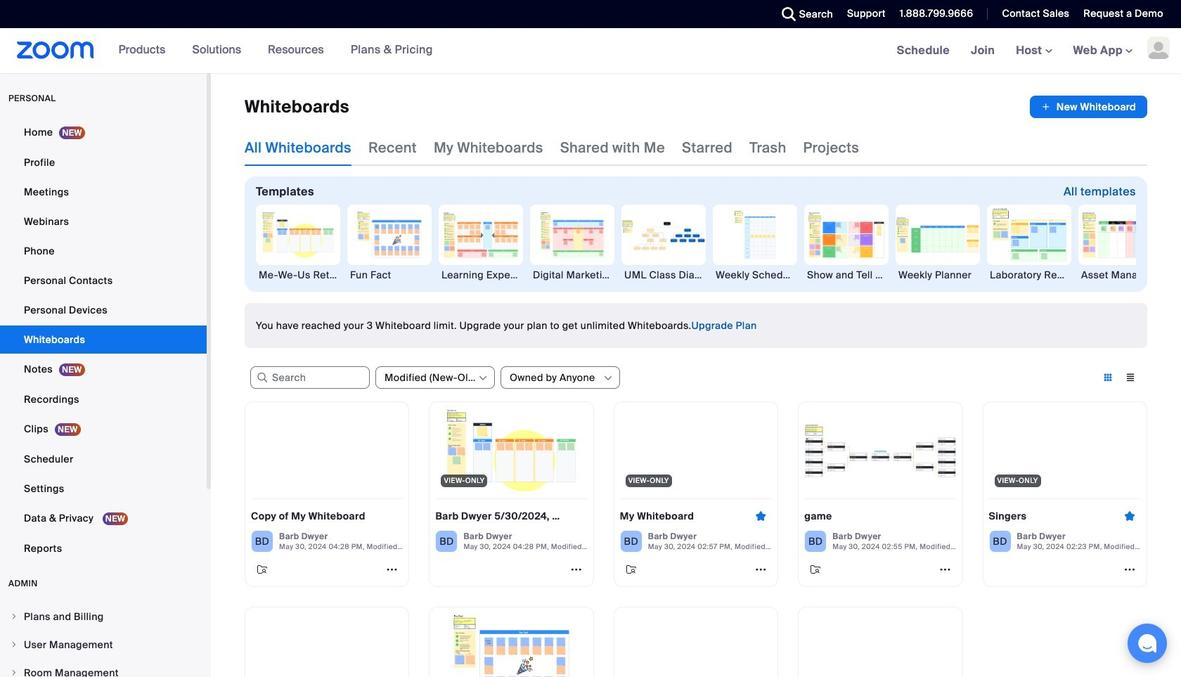 Task type: describe. For each thing, give the bounding box(es) containing it.
uml class diagram element
[[622, 268, 706, 282]]

3 right image from the top
[[10, 669, 18, 677]]

add image
[[1041, 100, 1051, 114]]

barb dwyer 5/30/2024, 2:14:43 pm, may 30, 2024 02:20 pm, modified by barb dwyer, link element
[[245, 607, 409, 677]]

2 right image from the top
[[10, 641, 18, 649]]

copy of my whiteboard, may 30, 2024 04:28 pm, modified by barb dwyer, link element
[[245, 401, 409, 587]]

profile picture image
[[1147, 37, 1170, 59]]

1 vertical spatial application
[[250, 365, 626, 390]]

1 right image from the top
[[10, 612, 18, 621]]

my whiteboard, may 30, 2024 02:57 pm, modified by barb dwyer, link, starred element
[[614, 401, 778, 587]]

1 show options image from the left
[[477, 372, 489, 384]]

thumbnail of barb dwyer 5/30/2024, 3:34:03 pm image
[[435, 408, 588, 493]]

more options for my whiteboard image
[[750, 563, 772, 576]]

laboratory report element
[[987, 268, 1072, 282]]

personal menu menu
[[0, 118, 207, 564]]

tabs of all whiteboard page tab list
[[245, 129, 859, 166]]

3 menu item from the top
[[0, 659, 207, 677]]

thumbnail of barb dwyer 5/30/2024, 3:38:07 pm image
[[435, 613, 588, 677]]

thumbnail of my whiteboard image
[[620, 408, 772, 493]]

thumbnail of singers image
[[989, 408, 1141, 493]]

weekly schedule element
[[713, 268, 797, 282]]

list mode, not selected image
[[1119, 371, 1142, 384]]

more options for barb dwyer 5/30/2024, 3:34:03 pm image
[[565, 563, 588, 576]]



Task type: vqa. For each thing, say whether or not it's contained in the screenshot.
TABS OF MY ACCOUNT SETTINGS PAGE tab list
no



Task type: locate. For each thing, give the bounding box(es) containing it.
show options image
[[477, 372, 489, 384], [603, 372, 614, 384]]

2 vertical spatial right image
[[10, 669, 18, 677]]

admin menu menu
[[0, 603, 207, 677]]

asset management element
[[1079, 268, 1163, 282]]

singers, may 30, 2024 02:23 pm, modified by barb dwyer, link, starred element
[[983, 401, 1147, 587]]

show and tell with a twist element
[[804, 268, 889, 282]]

1 vertical spatial menu item
[[0, 631, 207, 658]]

application
[[1030, 96, 1147, 118], [250, 365, 626, 390], [620, 505, 772, 528]]

application inside my whiteboard, may 30, 2024 02:57 pm, modified by barb dwyer, link, starred element
[[620, 505, 772, 528]]

click to unstar the whiteboard my whiteboard image
[[750, 510, 772, 523]]

more options for copy of my whiteboard image
[[381, 563, 403, 576]]

2 vertical spatial application
[[620, 505, 772, 528]]

1 horizontal spatial show options image
[[603, 372, 614, 384]]

fun fact element
[[347, 268, 432, 282]]

right image
[[10, 612, 18, 621], [10, 641, 18, 649], [10, 669, 18, 677]]

temp, may 30, 2024 12:40 pm, modified by barb dwyer, link element
[[614, 607, 778, 677]]

game, may 30, 2024 02:55 pm, modified by barb dwyer, link element
[[798, 401, 963, 587]]

banner
[[0, 28, 1181, 74]]

1 menu item from the top
[[0, 603, 207, 630]]

0 vertical spatial menu item
[[0, 603, 207, 630]]

0 vertical spatial application
[[1030, 96, 1147, 118]]

learning experience canvas element
[[439, 268, 523, 282]]

zoom logo image
[[17, 41, 94, 59]]

digital marketing canvas element
[[530, 268, 614, 282]]

2 show options image from the left
[[603, 372, 614, 384]]

1 vertical spatial right image
[[10, 641, 18, 649]]

grid mode, selected image
[[1097, 371, 1119, 384]]

me-we-us retrospective element
[[256, 268, 340, 282]]

barb dwyer 5/30/2024, 3:34:03 pm, may 30, 2024 04:28 pm, modified by barb dwyer, link element
[[429, 401, 594, 587]]

thumbnail of game image
[[804, 408, 957, 493]]

0 vertical spatial right image
[[10, 612, 18, 621]]

product information navigation
[[94, 28, 444, 73]]

weekly planner element
[[896, 268, 980, 282]]

open chat image
[[1138, 633, 1157, 653]]

barb dwyer 5/2/2024, 11:51:53 am, may 30, 2024 12:34 pm, modified by barb dwyer, link, starred element
[[798, 607, 963, 677]]

Search text field
[[250, 366, 370, 389]]

meetings navigation
[[886, 28, 1181, 74]]

0 horizontal spatial show options image
[[477, 372, 489, 384]]

2 vertical spatial menu item
[[0, 659, 207, 677]]

menu item
[[0, 603, 207, 630], [0, 631, 207, 658], [0, 659, 207, 677]]

2 menu item from the top
[[0, 631, 207, 658]]



